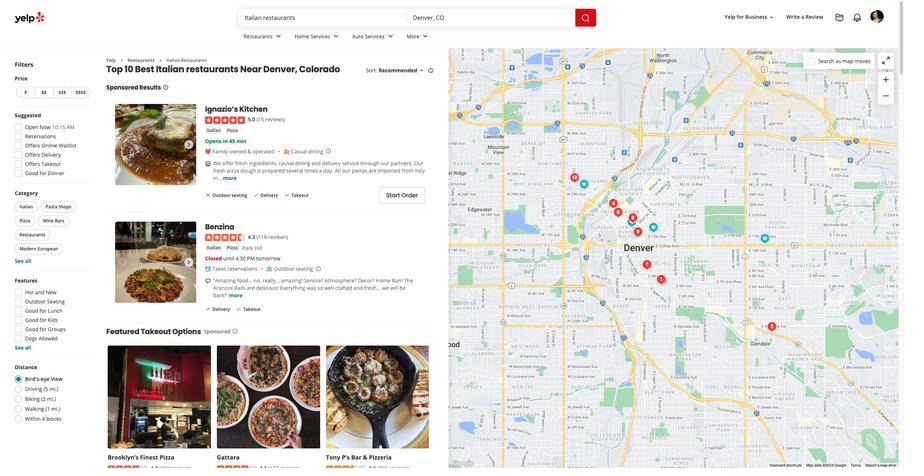 Task type: locate. For each thing, give the bounding box(es) containing it.
16 family owned v2 image
[[205, 149, 211, 155]]

24 chevron down v2 image
[[386, 32, 395, 41]]

option group
[[13, 364, 91, 425]]

map region
[[449, 48, 899, 468]]

3.6 star rating image
[[326, 466, 366, 468]]

2 horizontal spatial 16 checkmark v2 image
[[284, 192, 290, 198]]

2 none field from the left
[[407, 9, 575, 27]]

angelo's taverna image
[[655, 273, 670, 288]]

projects image
[[835, 13, 844, 22]]

16 info v2 image
[[428, 68, 434, 73], [163, 85, 168, 91], [232, 328, 238, 334]]

difranco's image
[[640, 258, 654, 272]]

1 vertical spatial 16 info v2 image
[[163, 85, 168, 91]]

next image for 16 takes reservations v2 image
[[184, 258, 193, 267]]

None search field
[[239, 9, 596, 27]]

0 horizontal spatial 16 info v2 image
[[163, 85, 168, 91]]

2 slideshow element from the top
[[115, 222, 196, 303]]

0 horizontal spatial benzina image
[[115, 222, 196, 303]]

4.1 star rating image
[[217, 466, 257, 468]]

tony p's bar & pizzeria image
[[577, 177, 592, 192]]

1 24 chevron down v2 image from the left
[[274, 32, 283, 41]]

previous image
[[118, 140, 127, 149]]

address, neighborhood, city, state or zip search field
[[407, 9, 575, 27]]

0 vertical spatial 16 info v2 image
[[428, 68, 434, 73]]

0 horizontal spatial 24 chevron down v2 image
[[274, 32, 283, 41]]

16 checkmark v2 image
[[253, 192, 259, 198]]

vanilla i. image
[[871, 10, 884, 23]]

benzina image
[[115, 222, 196, 303], [758, 231, 773, 246]]

1 vertical spatial next image
[[184, 258, 193, 267]]

next image
[[184, 140, 193, 149], [184, 258, 193, 267]]

1 horizontal spatial 16 checkmark v2 image
[[236, 306, 242, 312]]

5 star rating image
[[205, 117, 245, 124]]

none field things to do, nail salons, plumbers
[[239, 9, 407, 27]]

next image for 16 family owned v2 image
[[184, 140, 193, 149]]

2 horizontal spatial 24 chevron down v2 image
[[421, 32, 430, 41]]

4.3 star rating image
[[205, 234, 245, 241]]

slideshow element for 16 takes reservations v2 image
[[115, 222, 196, 303]]

1 next image from the top
[[184, 140, 193, 149]]

1 none field from the left
[[239, 9, 407, 27]]

0 vertical spatial next image
[[184, 140, 193, 149]]

1 horizontal spatial benzina image
[[758, 231, 773, 246]]

slideshow element
[[115, 104, 196, 185], [115, 222, 196, 303]]

ignazio's kitchen image
[[115, 104, 196, 185]]

next image left 16 takes reservations v2 image
[[184, 258, 193, 267]]

24 chevron down v2 image
[[274, 32, 283, 41], [332, 32, 341, 41], [421, 32, 430, 41]]

2 vertical spatial 16 info v2 image
[[232, 328, 238, 334]]

spuntino image
[[567, 170, 582, 185]]

0 horizontal spatial 16 checkmark v2 image
[[205, 306, 211, 312]]

16 bizhouse v2 image
[[205, 161, 211, 167]]

info icon image
[[325, 148, 331, 154], [325, 148, 331, 154], [315, 266, 321, 272], [315, 266, 321, 272]]

gattara image
[[646, 220, 661, 235]]

16 outdoor seating v2 image
[[267, 266, 272, 272]]

group
[[878, 72, 894, 104], [15, 75, 91, 100], [13, 112, 91, 179], [13, 190, 91, 265], [13, 277, 91, 352]]

0 vertical spatial slideshow element
[[115, 104, 196, 185]]

1 vertical spatial slideshow element
[[115, 222, 196, 303]]

google image
[[450, 459, 475, 468]]

16 checkmark v2 image
[[284, 192, 290, 198], [205, 306, 211, 312], [236, 306, 242, 312]]

16 speech v2 image
[[205, 278, 211, 284]]

next image left 16 family owned v2 image
[[184, 140, 193, 149]]

2 next image from the top
[[184, 258, 193, 267]]

zoom out image
[[882, 92, 891, 100]]

None field
[[239, 9, 407, 27], [407, 9, 575, 27]]

1 slideshow element from the top
[[115, 104, 196, 185]]

1 horizontal spatial 24 chevron down v2 image
[[332, 32, 341, 41]]

maggiano's little italy image
[[631, 225, 646, 239]]



Task type: describe. For each thing, give the bounding box(es) containing it.
4.2 star rating image
[[108, 466, 148, 468]]

search image
[[581, 14, 590, 22]]

previous image
[[118, 258, 127, 267]]

panzano image
[[626, 211, 640, 225]]

jovanina's broken italian image
[[611, 205, 626, 220]]

notifications image
[[853, 13, 862, 22]]

slideshow element for 16 family owned v2 image
[[115, 104, 196, 185]]

16 takes reservations v2 image
[[205, 266, 211, 272]]

brooklyn's finest pizza image
[[625, 215, 639, 229]]

16 close v2 image
[[205, 192, 211, 198]]

16 chevron down v2 image
[[769, 14, 775, 20]]

odyssey italian restaurant image
[[654, 272, 669, 287]]

none field "address, neighborhood, city, state or zip"
[[407, 9, 575, 27]]

16 chevron right v2 image
[[119, 57, 125, 63]]

bella italia image
[[765, 319, 780, 334]]

zoom in image
[[882, 75, 891, 84]]

user actions element
[[719, 9, 894, 55]]

16 chevron down v2 image
[[419, 68, 425, 74]]

2 24 chevron down v2 image from the left
[[332, 32, 341, 41]]

expand map image
[[882, 56, 891, 65]]

16 chevron right v2 image
[[157, 57, 163, 63]]

business categories element
[[238, 27, 884, 48]]

2 horizontal spatial 16 info v2 image
[[428, 68, 434, 73]]

tavernetta image
[[606, 196, 621, 211]]

1 horizontal spatial 16 info v2 image
[[232, 328, 238, 334]]

3 24 chevron down v2 image from the left
[[421, 32, 430, 41]]

things to do, nail salons, plumbers search field
[[239, 9, 407, 27]]

16 casual dining v2 image
[[284, 149, 290, 155]]



Task type: vqa. For each thing, say whether or not it's contained in the screenshot.
Angelo's Taverna icon
yes



